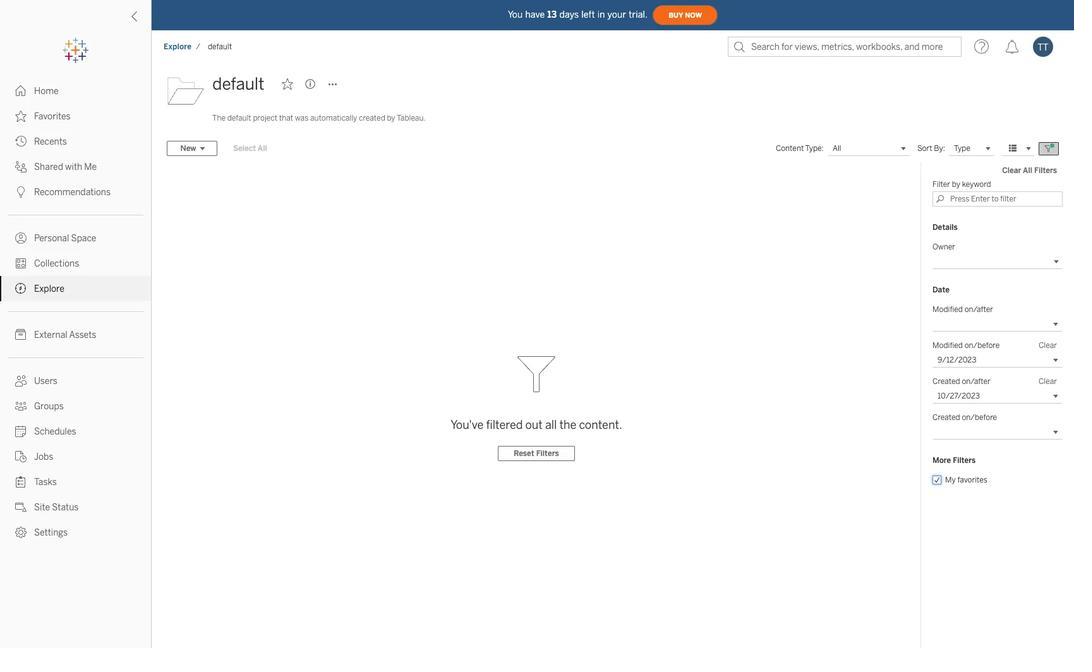 Task type: vqa. For each thing, say whether or not it's contained in the screenshot.
have
yes



Task type: locate. For each thing, give the bounding box(es) containing it.
modified on/before
[[933, 341, 1001, 350]]

default right "the"
[[227, 114, 251, 123]]

0 vertical spatial by
[[387, 114, 396, 123]]

all for select all
[[258, 144, 267, 153]]

by text only_f5he34f image inside external assets link
[[15, 329, 27, 341]]

all
[[546, 419, 557, 433]]

0 horizontal spatial explore link
[[0, 276, 151, 302]]

all up filter by keyword "text field"
[[1024, 166, 1033, 175]]

4 by text only_f5he34f image from the top
[[15, 161, 27, 173]]

all inside dropdown button
[[833, 144, 842, 153]]

by text only_f5he34f image for favorites
[[15, 111, 27, 122]]

clear up 'modified on/before' text field
[[1040, 341, 1058, 350]]

5 by text only_f5he34f image from the top
[[15, 451, 27, 463]]

by right filter
[[953, 180, 961, 189]]

modified down the date
[[933, 305, 964, 314]]

recommendations
[[34, 187, 111, 198]]

on/before up 'modified on/before' text field
[[965, 341, 1001, 350]]

1 vertical spatial explore
[[34, 284, 64, 295]]

by text only_f5he34f image left users
[[15, 376, 27, 387]]

created on/after
[[933, 378, 991, 386]]

/
[[196, 42, 200, 51]]

9 by text only_f5he34f image from the top
[[15, 477, 27, 488]]

by text only_f5he34f image inside schedules link
[[15, 426, 27, 438]]

5 by text only_f5he34f image from the top
[[15, 233, 27, 244]]

1 vertical spatial on/before
[[963, 414, 998, 422]]

explore inside the main navigation. press the up and down arrow keys to access links. element
[[34, 284, 64, 295]]

new
[[181, 144, 196, 153]]

all right select
[[258, 144, 267, 153]]

explore link left '/'
[[163, 42, 192, 52]]

filters right 'reset'
[[537, 450, 559, 458]]

clear button for on/after
[[1034, 376, 1064, 388]]

tasks link
[[0, 470, 151, 495]]

by text only_f5he34f image inside tasks link
[[15, 477, 27, 488]]

by text only_f5he34f image for groups
[[15, 401, 27, 412]]

project
[[253, 114, 278, 123]]

0 vertical spatial explore
[[164, 42, 192, 51]]

list view image
[[1008, 143, 1019, 154]]

1 vertical spatial created
[[933, 414, 961, 422]]

filters
[[1035, 166, 1058, 175], [537, 450, 559, 458], [954, 457, 977, 465]]

7 by text only_f5he34f image from the top
[[15, 283, 27, 295]]

clear button up created on/after text field on the bottom right of page
[[1034, 376, 1064, 388]]

by text only_f5he34f image inside favorites link
[[15, 111, 27, 122]]

all right type:
[[833, 144, 842, 153]]

by text only_f5he34f image
[[15, 187, 27, 198], [15, 329, 27, 341], [15, 376, 27, 387], [15, 401, 27, 412], [15, 451, 27, 463], [15, 502, 27, 513]]

by text only_f5he34f image inside site status 'link'
[[15, 502, 27, 513]]

by text only_f5he34f image inside settings link
[[15, 527, 27, 539]]

by text only_f5he34f image inside collections link
[[15, 258, 27, 269]]

2 horizontal spatial all
[[1024, 166, 1033, 175]]

home link
[[0, 78, 151, 104]]

on/before for modified on/before
[[965, 341, 1001, 350]]

2 horizontal spatial filters
[[1035, 166, 1058, 175]]

3 by text only_f5he34f image from the top
[[15, 136, 27, 147]]

schedules
[[34, 427, 76, 438]]

by text only_f5he34f image for personal space
[[15, 233, 27, 244]]

0 vertical spatial created
[[933, 378, 961, 386]]

on/before
[[965, 341, 1001, 350], [963, 414, 998, 422]]

automatically
[[310, 114, 357, 123]]

2 by text only_f5he34f image from the top
[[15, 111, 27, 122]]

by text only_f5he34f image for site status
[[15, 502, 27, 513]]

default element
[[204, 42, 236, 51]]

Created on/after text field
[[933, 389, 1064, 404]]

0 horizontal spatial by
[[387, 114, 396, 123]]

settings link
[[0, 520, 151, 546]]

clear all filters button
[[997, 163, 1064, 178]]

1 horizontal spatial filters
[[954, 457, 977, 465]]

by text only_f5he34f image inside the home link
[[15, 85, 27, 97]]

explore link
[[163, 42, 192, 52], [0, 276, 151, 302]]

by text only_f5he34f image left groups
[[15, 401, 27, 412]]

filters inside reset filters button
[[537, 450, 559, 458]]

1 clear button from the top
[[1034, 340, 1064, 352]]

2 modified from the top
[[933, 341, 964, 350]]

by text only_f5he34f image inside recents link
[[15, 136, 27, 147]]

Modified on/after text field
[[933, 317, 1064, 332]]

by text only_f5he34f image inside users link
[[15, 376, 27, 387]]

users link
[[0, 369, 151, 394]]

the
[[560, 419, 577, 433]]

on/after up created on/after text field on the bottom right of page
[[963, 378, 991, 386]]

0 vertical spatial explore link
[[163, 42, 192, 52]]

modified
[[933, 305, 964, 314], [933, 341, 964, 350]]

all inside button
[[1024, 166, 1033, 175]]

clear up created on/after text field on the bottom right of page
[[1040, 378, 1058, 386]]

out
[[526, 419, 543, 433]]

explore
[[164, 42, 192, 51], [34, 284, 64, 295]]

by text only_f5he34f image inside jobs link
[[15, 451, 27, 463]]

trial.
[[629, 9, 648, 20]]

clear down list view image
[[1003, 166, 1022, 175]]

clear
[[1003, 166, 1022, 175], [1040, 341, 1058, 350], [1040, 378, 1058, 386]]

jobs
[[34, 452, 53, 463]]

my
[[946, 476, 957, 485]]

by text only_f5he34f image left site
[[15, 502, 27, 513]]

created for created on/after
[[933, 378, 961, 386]]

1 modified from the top
[[933, 305, 964, 314]]

by text only_f5he34f image left recommendations
[[15, 187, 27, 198]]

filters up filter by keyword "text field"
[[1035, 166, 1058, 175]]

0 horizontal spatial all
[[258, 144, 267, 153]]

2 created from the top
[[933, 414, 961, 422]]

content
[[776, 144, 805, 153]]

10 by text only_f5he34f image from the top
[[15, 527, 27, 539]]

select all button
[[225, 141, 276, 156]]

0 vertical spatial on/before
[[965, 341, 1001, 350]]

1 vertical spatial clear
[[1040, 341, 1058, 350]]

4 by text only_f5he34f image from the top
[[15, 401, 27, 412]]

sort
[[918, 144, 933, 153]]

created
[[933, 378, 961, 386], [933, 414, 961, 422]]

have
[[526, 9, 545, 20]]

by
[[387, 114, 396, 123], [953, 180, 961, 189]]

8 by text only_f5he34f image from the top
[[15, 426, 27, 438]]

filters for more filters
[[954, 457, 977, 465]]

0 horizontal spatial explore
[[34, 284, 64, 295]]

created down created on/after
[[933, 414, 961, 422]]

clear all filters
[[1003, 166, 1058, 175]]

2 by text only_f5he34f image from the top
[[15, 329, 27, 341]]

modified up created on/after
[[933, 341, 964, 350]]

1 vertical spatial modified
[[933, 341, 964, 350]]

by text only_f5he34f image for jobs
[[15, 451, 27, 463]]

explore link down collections
[[0, 276, 151, 302]]

2 clear button from the top
[[1034, 376, 1064, 388]]

clear button up 'modified on/before' text field
[[1034, 340, 1064, 352]]

personal space
[[34, 233, 96, 244]]

created up created on/before
[[933, 378, 961, 386]]

on/after
[[965, 305, 994, 314], [963, 378, 991, 386]]

project image
[[167, 71, 205, 109]]

all inside "button"
[[258, 144, 267, 153]]

site
[[34, 503, 50, 513]]

by text only_f5he34f image inside personal space link
[[15, 233, 27, 244]]

that
[[279, 114, 293, 123]]

by:
[[935, 144, 946, 153]]

default up "the"
[[212, 74, 265, 94]]

on/after up modified on/after text box
[[965, 305, 994, 314]]

settings
[[34, 528, 68, 539]]

Filter by keyword text field
[[933, 192, 1064, 207]]

default right '/'
[[208, 42, 232, 51]]

explore for explore /
[[164, 42, 192, 51]]

explore /
[[164, 42, 200, 51]]

the
[[212, 114, 226, 123]]

filters up my favorites on the bottom of page
[[954, 457, 977, 465]]

1 by text only_f5he34f image from the top
[[15, 85, 27, 97]]

1 vertical spatial clear button
[[1034, 376, 1064, 388]]

1 vertical spatial on/after
[[963, 378, 991, 386]]

personal
[[34, 233, 69, 244]]

by text only_f5he34f image
[[15, 85, 27, 97], [15, 111, 27, 122], [15, 136, 27, 147], [15, 161, 27, 173], [15, 233, 27, 244], [15, 258, 27, 269], [15, 283, 27, 295], [15, 426, 27, 438], [15, 477, 27, 488], [15, 527, 27, 539]]

1 created from the top
[[933, 378, 961, 386]]

0 vertical spatial clear button
[[1034, 340, 1064, 352]]

0 vertical spatial clear
[[1003, 166, 1022, 175]]

explore down collections
[[34, 284, 64, 295]]

keyword
[[963, 180, 992, 189]]

0 vertical spatial modified
[[933, 305, 964, 314]]

3 by text only_f5he34f image from the top
[[15, 376, 27, 387]]

by text only_f5he34f image for users
[[15, 376, 27, 387]]

shared with me
[[34, 162, 97, 173]]

by text only_f5he34f image for home
[[15, 85, 27, 97]]

by text only_f5he34f image inside groups link
[[15, 401, 27, 412]]

type
[[955, 144, 971, 152]]

recents
[[34, 137, 67, 147]]

explore left '/'
[[164, 42, 192, 51]]

by text only_f5he34f image left jobs
[[15, 451, 27, 463]]

filters inside clear all filters button
[[1035, 166, 1058, 175]]

0 vertical spatial default
[[208, 42, 232, 51]]

sort by:
[[918, 144, 946, 153]]

by text only_f5he34f image inside shared with me link
[[15, 161, 27, 173]]

0 vertical spatial on/after
[[965, 305, 994, 314]]

1 vertical spatial by
[[953, 180, 961, 189]]

1 horizontal spatial explore link
[[163, 42, 192, 52]]

recents link
[[0, 129, 151, 154]]

1 horizontal spatial explore
[[164, 42, 192, 51]]

0 horizontal spatial filters
[[537, 450, 559, 458]]

default
[[208, 42, 232, 51], [212, 74, 265, 94], [227, 114, 251, 123]]

on/before up created on/before text box
[[963, 414, 998, 422]]

by text only_f5he34f image left external
[[15, 329, 27, 341]]

6 by text only_f5he34f image from the top
[[15, 502, 27, 513]]

buy
[[669, 11, 684, 19]]

by text only_f5he34f image for shared with me
[[15, 161, 27, 173]]

you've filtered out all the content.
[[451, 419, 623, 433]]

filters for reset filters
[[537, 450, 559, 458]]

external assets link
[[0, 322, 151, 348]]

filter
[[933, 180, 951, 189]]

filter by keyword
[[933, 180, 992, 189]]

by text only_f5he34f image for tasks
[[15, 477, 27, 488]]

type:
[[806, 144, 824, 153]]

site status link
[[0, 495, 151, 520]]

recommendations link
[[0, 180, 151, 205]]

on/after for modified on/after
[[965, 305, 994, 314]]

external
[[34, 330, 67, 341]]

details
[[933, 223, 958, 232]]

home
[[34, 86, 59, 97]]

favorites
[[958, 476, 988, 485]]

1 horizontal spatial all
[[833, 144, 842, 153]]

the default project that was automatically created by tableau.
[[212, 114, 426, 123]]

by text only_f5he34f image inside recommendations link
[[15, 187, 27, 198]]

6 by text only_f5he34f image from the top
[[15, 258, 27, 269]]

by right created
[[387, 114, 396, 123]]

2 vertical spatial clear
[[1040, 378, 1058, 386]]

1 by text only_f5he34f image from the top
[[15, 187, 27, 198]]

clear button for on/before
[[1034, 340, 1064, 352]]

1 vertical spatial explore link
[[0, 276, 151, 302]]



Task type: describe. For each thing, give the bounding box(es) containing it.
by text only_f5he34f image for schedules
[[15, 426, 27, 438]]

your
[[608, 9, 627, 20]]

favorites link
[[0, 104, 151, 129]]

by text only_f5he34f image for recommendations
[[15, 187, 27, 198]]

reset filters
[[514, 450, 559, 458]]

all button
[[828, 141, 910, 156]]

space
[[71, 233, 96, 244]]

clear for modified on/before
[[1040, 341, 1058, 350]]

collections
[[34, 259, 79, 269]]

2 vertical spatial default
[[227, 114, 251, 123]]

by text only_f5he34f image for recents
[[15, 136, 27, 147]]

schedules link
[[0, 419, 151, 445]]

by text only_f5he34f image for settings
[[15, 527, 27, 539]]

you have 13 days left in your trial.
[[508, 9, 648, 20]]

1 horizontal spatial by
[[953, 180, 961, 189]]

users
[[34, 376, 57, 387]]

modified on/after
[[933, 305, 994, 314]]

now
[[686, 11, 703, 19]]

13
[[548, 9, 557, 20]]

tableau.
[[397, 114, 426, 123]]

me
[[84, 162, 97, 173]]

shared with me link
[[0, 154, 151, 180]]

all for clear all filters
[[1024, 166, 1033, 175]]

type button
[[950, 141, 995, 156]]

modified for modified on/after
[[933, 305, 964, 314]]

my favorites
[[946, 476, 988, 485]]

on/before for created on/before
[[963, 414, 998, 422]]

reset filters button
[[498, 446, 575, 462]]

tasks
[[34, 477, 57, 488]]

buy now button
[[653, 5, 718, 25]]

was
[[295, 114, 309, 123]]

you
[[508, 9, 523, 20]]

content type:
[[776, 144, 824, 153]]

by text only_f5he34f image for external assets
[[15, 329, 27, 341]]

modified for modified on/before
[[933, 341, 964, 350]]

buy now
[[669, 11, 703, 19]]

external assets
[[34, 330, 96, 341]]

groups link
[[0, 394, 151, 419]]

by text only_f5he34f image for collections
[[15, 258, 27, 269]]

new button
[[167, 141, 218, 156]]

groups
[[34, 402, 64, 412]]

main navigation. press the up and down arrow keys to access links. element
[[0, 78, 151, 546]]

with
[[65, 162, 82, 173]]

by text only_f5he34f image for explore
[[15, 283, 27, 295]]

left
[[582, 9, 595, 20]]

on/after for created on/after
[[963, 378, 991, 386]]

clear inside clear all filters button
[[1003, 166, 1022, 175]]

status
[[52, 503, 79, 513]]

reset
[[514, 450, 535, 458]]

explore for explore
[[34, 284, 64, 295]]

created on/before
[[933, 414, 998, 422]]

date
[[933, 286, 950, 295]]

Search for views, metrics, workbooks, and more text field
[[728, 37, 962, 57]]

Created on/before text field
[[933, 425, 1064, 440]]

content.
[[579, 419, 623, 433]]

created for created on/before
[[933, 414, 961, 422]]

1 vertical spatial default
[[212, 74, 265, 94]]

days
[[560, 9, 579, 20]]

created
[[359, 114, 386, 123]]

in
[[598, 9, 606, 20]]

more
[[933, 457, 952, 465]]

site status
[[34, 503, 79, 513]]

jobs link
[[0, 445, 151, 470]]

navigation panel element
[[0, 38, 151, 546]]

select all
[[233, 144, 267, 153]]

more filters
[[933, 457, 977, 465]]

personal space link
[[0, 226, 151, 251]]

owner
[[933, 243, 956, 252]]

you've
[[451, 419, 484, 433]]

clear for created on/after
[[1040, 378, 1058, 386]]

filtered
[[487, 419, 523, 433]]

select
[[233, 144, 256, 153]]

favorites
[[34, 111, 71, 122]]

assets
[[69, 330, 96, 341]]

Modified on/before text field
[[933, 353, 1064, 368]]

collections link
[[0, 251, 151, 276]]



